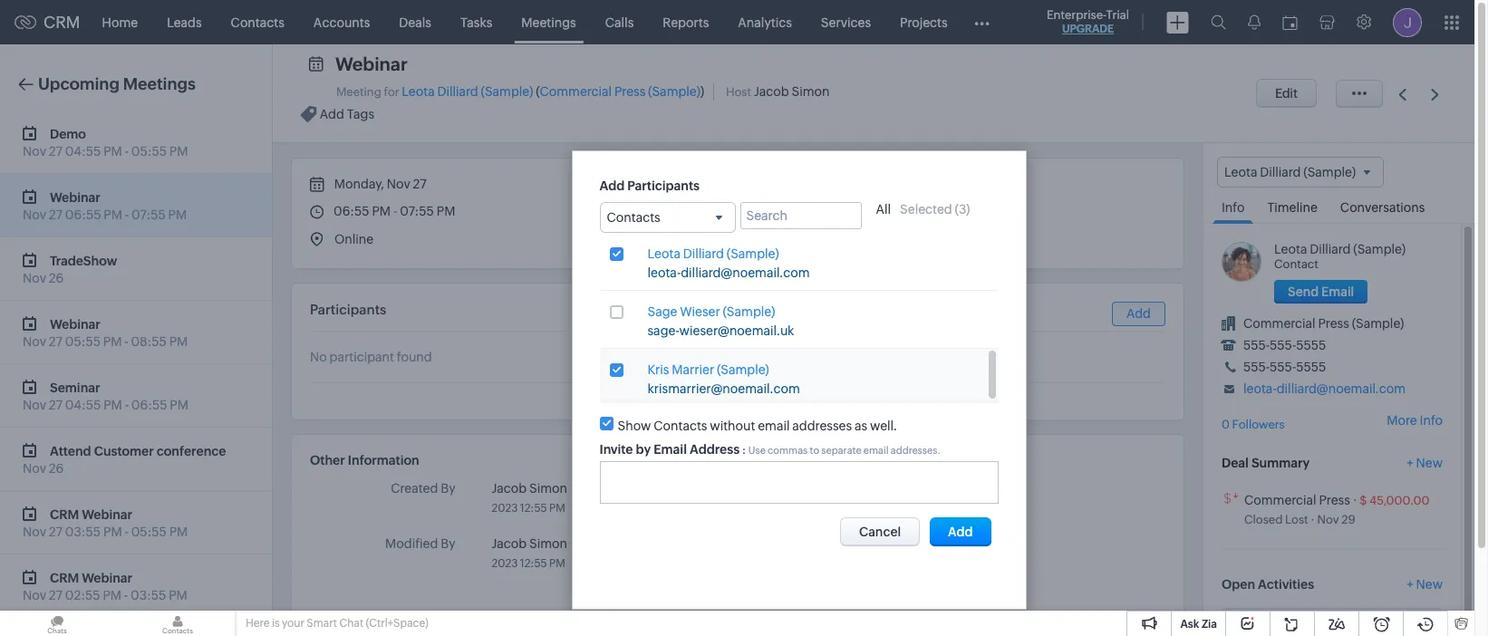 Task type: vqa. For each thing, say whether or not it's contained in the screenshot.
field
no



Task type: locate. For each thing, give the bounding box(es) containing it.
deals
[[399, 15, 431, 29]]

2 horizontal spatial leota
[[1275, 242, 1308, 257]]

- inside webinar nov 27 05:55 pm - 08:55 pm
[[124, 335, 128, 349]]

webinar inside "webinar nov 27 06:55 pm - 07:55 pm"
[[50, 190, 101, 204]]

press up leota-dilliard@noemail.com link
[[1319, 317, 1350, 331]]

2 vertical spatial press
[[1319, 493, 1351, 507]]

1 vertical spatial )
[[967, 202, 970, 216]]

to
[[810, 445, 820, 456]]

1 vertical spatial (
[[955, 202, 959, 216]]

leota- up followers
[[1244, 382, 1277, 396]]

jacob for modified by
[[492, 537, 527, 551]]

· left $
[[1353, 493, 1358, 507]]

04:55 for seminar
[[65, 398, 101, 412]]

(sample) down search text box
[[727, 246, 779, 261]]

1 04:55 from the top
[[65, 144, 101, 159]]

created
[[391, 481, 438, 496]]

- right the 02:55
[[124, 588, 128, 603]]

0 vertical spatial leota-
[[648, 265, 681, 280]]

1 vertical spatial participants
[[310, 302, 387, 317]]

(sample) down tasks link on the left top
[[481, 84, 533, 99]]

1 vertical spatial 26
[[49, 461, 64, 476]]

1 vertical spatial 2023
[[492, 558, 518, 570]]

marrier
[[672, 362, 714, 377]]

dilliard up contact
[[1310, 242, 1351, 257]]

2 mon, 27 nov 2023 12:55 pm from the top
[[492, 539, 641, 570]]

kris marrier (sample) krismarrier@noemail.com
[[648, 362, 800, 396]]

1 12:55 from the top
[[520, 502, 547, 515]]

address
[[690, 442, 740, 457]]

1 horizontal spatial add
[[600, 178, 625, 193]]

created by
[[391, 481, 456, 496]]

add for participants
[[600, 178, 625, 193]]

2 horizontal spatial 06:55
[[334, 204, 370, 218]]

webinar down demo nov 27 04:55 pm - 05:55 pm
[[50, 190, 101, 204]]

invite by email address : use commas to separate email addresses.
[[600, 442, 941, 457]]

(sample) down the leota dilliard (sample) contact
[[1352, 317, 1405, 331]]

2 horizontal spatial leota dilliard (sample) link
[[1275, 242, 1406, 257]]

nov inside attend customer conference nov 26
[[23, 461, 46, 476]]

2 vertical spatial crm
[[50, 571, 79, 585]]

dilliard
[[437, 84, 478, 99], [1310, 242, 1351, 257], [683, 246, 724, 261]]

home
[[102, 15, 138, 29]]

reports
[[663, 15, 709, 29]]

dilliard inside the leota dilliard (sample) contact
[[1310, 242, 1351, 257]]

0 vertical spatial mon, 27 nov 2023 12:55 pm
[[492, 483, 641, 515]]

simon
[[792, 84, 830, 99], [529, 481, 568, 496], [529, 537, 568, 551]]

open
[[1222, 577, 1256, 592]]

1 horizontal spatial leota-
[[1244, 382, 1277, 396]]

27 inside crm webinar nov 27 02:55 pm - 03:55 pm
[[49, 588, 63, 603]]

enterprise-
[[1047, 8, 1107, 22]]

meetings
[[522, 15, 576, 29], [123, 74, 196, 93]]

crm for crm webinar nov 27 02:55 pm - 03:55 pm
[[50, 571, 79, 585]]

crm for crm
[[44, 13, 80, 32]]

(sample) up krismarrier@noemail.com
[[717, 362, 769, 377]]

2 2023 from the top
[[492, 558, 518, 570]]

0 vertical spatial 03:55
[[65, 525, 101, 539]]

for
[[384, 85, 399, 99]]

1 by from the top
[[441, 481, 456, 496]]

(sample) down conversations
[[1354, 242, 1406, 257]]

1 vertical spatial commercial
[[1244, 317, 1316, 331]]

1 vertical spatial info
[[1420, 414, 1443, 428]]

webinar down tradeshow nov 26
[[50, 317, 101, 331]]

calls
[[605, 15, 634, 29]]

chat
[[339, 617, 364, 630]]

26 down the tradeshow
[[49, 271, 64, 286]]

commercial for commercial press (sample)
[[1244, 317, 1316, 331]]

webinar inside webinar nov 27 05:55 pm - 08:55 pm
[[50, 317, 101, 331]]

nov inside crm webinar nov 27 02:55 pm - 03:55 pm
[[23, 588, 46, 603]]

- up customer
[[125, 398, 129, 412]]

webinar up meeting
[[335, 53, 408, 74]]

commercial press (sample) link down calls at the left of page
[[540, 84, 701, 99]]

email inside invite by email address : use commas to separate email addresses.
[[864, 445, 889, 456]]

2 jacob simon from the top
[[492, 537, 568, 551]]

by right the modified
[[441, 537, 456, 551]]

dilliard for leota dilliard (sample) leota-dilliard@noemail.com
[[683, 246, 724, 261]]

1 vertical spatial by
[[441, 537, 456, 551]]

leota
[[402, 84, 435, 99], [1275, 242, 1308, 257], [648, 246, 681, 261]]

jacob right the created by
[[492, 481, 527, 496]]

nov
[[23, 144, 46, 159], [387, 177, 410, 191], [23, 208, 46, 222], [23, 271, 46, 286], [23, 335, 46, 349], [23, 398, 46, 412], [23, 461, 46, 476], [621, 483, 641, 496], [1318, 513, 1339, 526], [23, 525, 46, 539], [621, 539, 641, 551], [23, 588, 46, 603]]

27 inside the crm webinar nov 27 03:55 pm - 05:55 pm
[[49, 525, 63, 539]]

) right selected
[[967, 202, 970, 216]]

0 vertical spatial commercial
[[540, 84, 612, 99]]

0 vertical spatial 555-555-5555
[[1244, 338, 1327, 353]]

1 horizontal spatial )
[[967, 202, 970, 216]]

webinar for webinar nov 27 05:55 pm - 08:55 pm
[[50, 317, 101, 331]]

( right selected
[[955, 202, 959, 216]]

leota up contact
[[1275, 242, 1308, 257]]

0 vertical spatial +
[[1407, 456, 1414, 470]]

cancel
[[859, 525, 901, 539]]

commercial inside commercial press · $ 45,000.00 closed lost · nov 29
[[1245, 493, 1317, 507]]

+ up 45,000.00
[[1407, 456, 1414, 470]]

participants up contacts field
[[628, 178, 700, 193]]

1 vertical spatial meetings
[[123, 74, 196, 93]]

contacts right leads
[[231, 15, 285, 29]]

all link
[[876, 202, 891, 216]]

05:55 up seminar
[[65, 335, 101, 349]]

1 horizontal spatial ·
[[1353, 493, 1358, 507]]

1 + from the top
[[1407, 456, 1414, 470]]

0 horizontal spatial email
[[758, 419, 790, 433]]

tags
[[347, 107, 374, 122]]

- up "webinar nov 27 06:55 pm - 07:55 pm" at the left of the page
[[125, 144, 129, 159]]

2 vertical spatial jacob
[[492, 537, 527, 551]]

add for tags
[[320, 107, 344, 122]]

1 horizontal spatial email
[[864, 445, 889, 456]]

jacob right modified by
[[492, 537, 527, 551]]

dilliard@noemail.com down commercial press (sample)
[[1277, 382, 1406, 396]]

1 horizontal spatial leota
[[648, 246, 681, 261]]

)
[[701, 84, 704, 99], [967, 202, 970, 216]]

dilliard right for
[[437, 84, 478, 99]]

by right created
[[441, 481, 456, 496]]

0 vertical spatial jacob simon
[[492, 481, 568, 496]]

crm up the 02:55
[[50, 571, 79, 585]]

more
[[1387, 414, 1418, 428]]

1 5555 from the top
[[1297, 338, 1327, 353]]

followers
[[1233, 418, 1285, 432]]

commercial press link
[[1245, 493, 1351, 507]]

0 horizontal spatial 07:55
[[131, 208, 166, 222]]

0 vertical spatial add
[[320, 107, 344, 122]]

leota dilliard (sample) link up sage wieser (sample) link
[[648, 246, 779, 262]]

- down demo nov 27 04:55 pm - 05:55 pm
[[125, 208, 129, 222]]

- inside demo nov 27 04:55 pm - 05:55 pm
[[125, 144, 129, 159]]

06:55 up online
[[334, 204, 370, 218]]

2 + from the top
[[1407, 577, 1414, 592]]

2 5555 from the top
[[1297, 360, 1327, 375]]

1 vertical spatial simon
[[529, 481, 568, 496]]

leota inside the leota dilliard (sample) contact
[[1275, 242, 1308, 257]]

04:55 inside seminar nov 27 04:55 pm - 06:55 pm
[[65, 398, 101, 412]]

leota- up sage
[[648, 265, 681, 280]]

mon,
[[579, 483, 605, 496], [579, 539, 605, 551]]

1 vertical spatial 5555
[[1297, 360, 1327, 375]]

06:55 up customer
[[131, 398, 167, 412]]

1 vertical spatial commercial press (sample) link
[[1244, 317, 1405, 331]]

1 2023 from the top
[[492, 502, 518, 515]]

1 mon, 27 nov 2023 12:55 pm from the top
[[492, 483, 641, 515]]

07:55 down demo nov 27 04:55 pm - 05:55 pm
[[131, 208, 166, 222]]

2 04:55 from the top
[[65, 398, 101, 412]]

(sample) inside the leota dilliard (sample) contact
[[1354, 242, 1406, 257]]

0 horizontal spatial participants
[[310, 302, 387, 317]]

dilliard inside leota dilliard (sample) leota-dilliard@noemail.com
[[683, 246, 724, 261]]

0 horizontal spatial 06:55
[[65, 208, 101, 222]]

0 vertical spatial 5555
[[1297, 338, 1327, 353]]

press inside commercial press · $ 45,000.00 closed lost · nov 29
[[1319, 493, 1351, 507]]

crm
[[44, 13, 80, 32], [50, 507, 79, 522], [50, 571, 79, 585]]

0 vertical spatial by
[[441, 481, 456, 496]]

by for modified by
[[441, 537, 456, 551]]

+ down 45,000.00
[[1407, 577, 1414, 592]]

webinar up the 02:55
[[82, 571, 132, 585]]

1 horizontal spatial info
[[1420, 414, 1443, 428]]

1 horizontal spatial commercial press (sample) link
[[1244, 317, 1405, 331]]

crm inside crm webinar nov 27 02:55 pm - 03:55 pm
[[50, 571, 79, 585]]

1 horizontal spatial 06:55
[[131, 398, 167, 412]]

kris
[[648, 362, 669, 377]]

commercial down meetings link
[[540, 84, 612, 99]]

krismarrier@noemail.com
[[648, 381, 800, 396]]

leota inside leota dilliard (sample) leota-dilliard@noemail.com
[[648, 246, 681, 261]]

2 vertical spatial add
[[1127, 306, 1151, 321]]

1 vertical spatial jacob simon
[[492, 537, 568, 551]]

1 horizontal spatial leota dilliard (sample) link
[[648, 246, 779, 262]]

0 horizontal spatial (
[[536, 84, 540, 99]]

press down calls at the left of page
[[615, 84, 646, 99]]

29
[[1342, 513, 1356, 526]]

1 vertical spatial add
[[600, 178, 625, 193]]

chats image
[[0, 611, 114, 636]]

0 vertical spatial 26
[[49, 271, 64, 286]]

(sample)
[[481, 84, 533, 99], [648, 84, 701, 99], [1354, 242, 1406, 257], [727, 246, 779, 261], [723, 304, 775, 319], [1352, 317, 1405, 331], [717, 362, 769, 377]]

1 mon, from the top
[[579, 483, 605, 496]]

2 12:55 from the top
[[520, 558, 547, 570]]

) left host
[[701, 84, 704, 99]]

1 vertical spatial 03:55
[[131, 588, 166, 603]]

your
[[282, 617, 305, 630]]

new down more info
[[1417, 456, 1443, 470]]

- inside "webinar nov 27 06:55 pm - 07:55 pm"
[[125, 208, 129, 222]]

contacts down add participants
[[607, 210, 661, 224]]

0 vertical spatial + new
[[1407, 456, 1443, 470]]

05:55 inside the crm webinar nov 27 03:55 pm - 05:55 pm
[[131, 525, 167, 539]]

5555 down commercial press (sample)
[[1297, 338, 1327, 353]]

participants
[[628, 178, 700, 193], [310, 302, 387, 317]]

commercial press (sample) link up leota-dilliard@noemail.com link
[[1244, 317, 1405, 331]]

04:55 for demo
[[65, 144, 101, 159]]

0 horizontal spatial dilliard@noemail.com
[[681, 265, 810, 280]]

email down well.
[[864, 445, 889, 456]]

0 vertical spatial new
[[1417, 456, 1443, 470]]

2 horizontal spatial dilliard
[[1310, 242, 1351, 257]]

leota- inside leota dilliard (sample) leota-dilliard@noemail.com
[[648, 265, 681, 280]]

0 horizontal spatial commercial press (sample) link
[[540, 84, 701, 99]]

(sample) up wieser@noemail.uk
[[723, 304, 775, 319]]

leota down contacts field
[[648, 246, 681, 261]]

08:55
[[131, 335, 167, 349]]

1 vertical spatial jacob
[[492, 481, 527, 496]]

1 vertical spatial dilliard@noemail.com
[[1277, 382, 1406, 396]]

(sample) left host
[[648, 84, 701, 99]]

host jacob simon
[[726, 84, 830, 99]]

commercial for commercial press · $ 45,000.00 closed lost · nov 29
[[1245, 493, 1317, 507]]

nov inside tradeshow nov 26
[[23, 271, 46, 286]]

nov inside the crm webinar nov 27 03:55 pm - 05:55 pm
[[23, 525, 46, 539]]

0 horizontal spatial info
[[1222, 201, 1245, 215]]

mon, 27 nov 2023 12:55 pm for created by
[[492, 483, 641, 515]]

12:55
[[520, 502, 547, 515], [520, 558, 547, 570]]

06:55 pm - 07:55 pm
[[334, 204, 455, 218]]

0 vertical spatial (
[[536, 84, 540, 99]]

leota dilliard (sample) link
[[402, 84, 533, 99], [1275, 242, 1406, 257], [648, 246, 779, 262]]

0 vertical spatial participants
[[628, 178, 700, 193]]

27 inside webinar nov 27 05:55 pm - 08:55 pm
[[49, 335, 63, 349]]

06:55 up the tradeshow
[[65, 208, 101, 222]]

1 horizontal spatial (
[[955, 202, 959, 216]]

meetings left calls at the left of page
[[522, 15, 576, 29]]

12:55 for created by
[[520, 502, 547, 515]]

pm
[[104, 144, 122, 159], [169, 144, 188, 159], [372, 204, 391, 218], [437, 204, 455, 218], [104, 208, 122, 222], [168, 208, 187, 222], [103, 335, 122, 349], [169, 335, 188, 349], [104, 398, 122, 412], [170, 398, 189, 412], [549, 502, 565, 515], [103, 525, 122, 539], [169, 525, 188, 539], [549, 558, 565, 570], [103, 588, 122, 603], [169, 588, 188, 603]]

1 horizontal spatial 03:55
[[131, 588, 166, 603]]

commercial press (sample) link
[[540, 84, 701, 99], [1244, 317, 1405, 331]]

sage-
[[648, 323, 680, 338]]

1 vertical spatial +
[[1407, 577, 1414, 592]]

05:55 up "webinar nov 27 06:55 pm - 07:55 pm" at the left of the page
[[131, 144, 167, 159]]

03:55 inside crm webinar nov 27 02:55 pm - 03:55 pm
[[131, 588, 166, 603]]

12:55 for modified by
[[520, 558, 547, 570]]

1 vertical spatial 04:55
[[65, 398, 101, 412]]

tasks link
[[446, 0, 507, 44]]

555-555-5555 down commercial press (sample)
[[1244, 338, 1327, 353]]

07:55 down the monday, nov 27
[[400, 204, 434, 218]]

27 inside "webinar nov 27 06:55 pm - 07:55 pm"
[[49, 208, 63, 222]]

info right more
[[1420, 414, 1443, 428]]

2 by from the top
[[441, 537, 456, 551]]

webinar inside crm webinar nov 27 02:55 pm - 03:55 pm
[[82, 571, 132, 585]]

2 vertical spatial simon
[[529, 537, 568, 551]]

(sample) inside kris marrier (sample) krismarrier@noemail.com
[[717, 362, 769, 377]]

info left timeline
[[1222, 201, 1245, 215]]

0 vertical spatial dilliard@noemail.com
[[681, 265, 810, 280]]

email up invite by email address : use commas to separate email addresses.
[[758, 419, 790, 433]]

· right "lost"
[[1311, 513, 1315, 526]]

well.
[[870, 419, 898, 433]]

leota dilliard (sample) link for leota dilliard (sample) leota-dilliard@noemail.com
[[648, 246, 779, 262]]

0 horizontal spatial )
[[701, 84, 704, 99]]

·
[[1353, 493, 1358, 507], [1311, 513, 1315, 526]]

crm left home link
[[44, 13, 80, 32]]

0 vertical spatial 12:55
[[520, 502, 547, 515]]

04:55 down demo
[[65, 144, 101, 159]]

mon, 27 nov 2023 12:55 pm
[[492, 483, 641, 515], [492, 539, 641, 570]]

03:55 up contacts image at left bottom
[[131, 588, 166, 603]]

05:55 up crm webinar nov 27 02:55 pm - 03:55 pm
[[131, 525, 167, 539]]

leota dilliard (sample) link down tasks link on the left top
[[402, 84, 533, 99]]

calls link
[[591, 0, 648, 44]]

26 down attend
[[49, 461, 64, 476]]

projects link
[[886, 0, 962, 44]]

0 vertical spatial )
[[701, 84, 704, 99]]

dilliard down contacts field
[[683, 246, 724, 261]]

commas
[[768, 445, 808, 456]]

commercial up "lost"
[[1245, 493, 1317, 507]]

timeline
[[1268, 201, 1318, 215]]

Search text field
[[740, 202, 862, 229]]

1 vertical spatial 555-555-5555
[[1244, 360, 1327, 375]]

+ new down 45,000.00
[[1407, 577, 1443, 592]]

crm down attend
[[50, 507, 79, 522]]

leota dilliard (sample) link up contact
[[1275, 242, 1406, 257]]

0 vertical spatial ·
[[1353, 493, 1358, 507]]

1 vertical spatial leota-
[[1244, 382, 1277, 396]]

- inside crm webinar nov 27 02:55 pm - 03:55 pm
[[124, 588, 128, 603]]

555-555-5555 up leota-dilliard@noemail.com
[[1244, 360, 1327, 375]]

commercial press · $ 45,000.00 closed lost · nov 29
[[1245, 493, 1430, 526]]

here
[[246, 617, 270, 630]]

0 vertical spatial 2023
[[492, 502, 518, 515]]

04:55 down seminar
[[65, 398, 101, 412]]

press up 29
[[1319, 493, 1351, 507]]

here is your smart chat (ctrl+space)
[[246, 617, 429, 630]]

participants up the participant
[[310, 302, 387, 317]]

(
[[536, 84, 540, 99], [955, 202, 959, 216]]

None button
[[1257, 79, 1317, 108], [1275, 280, 1368, 304], [930, 517, 991, 546], [1257, 79, 1317, 108], [1275, 280, 1368, 304], [930, 517, 991, 546]]

07:55
[[400, 204, 434, 218], [131, 208, 166, 222]]

mon, 27 nov 2023 12:55 pm for modified by
[[492, 539, 641, 570]]

timeline link
[[1259, 188, 1327, 223]]

meetings down 'leads' link
[[123, 74, 196, 93]]

1 horizontal spatial meetings
[[522, 15, 576, 29]]

2 mon, from the top
[[579, 539, 605, 551]]

webinar
[[335, 53, 408, 74], [50, 190, 101, 204], [50, 317, 101, 331], [82, 507, 132, 522], [82, 571, 132, 585]]

crm webinar nov 27 02:55 pm - 03:55 pm
[[23, 571, 188, 603]]

leota dilliard (sample) leota-dilliard@noemail.com
[[648, 246, 810, 280]]

1 vertical spatial 05:55
[[65, 335, 101, 349]]

1 vertical spatial + new
[[1407, 577, 1443, 592]]

0 horizontal spatial add
[[320, 107, 344, 122]]

2 vertical spatial commercial
[[1245, 493, 1317, 507]]

projects
[[900, 15, 948, 29]]

leota-
[[648, 265, 681, 280], [1244, 382, 1277, 396]]

commercial down contact
[[1244, 317, 1316, 331]]

contacts inside field
[[607, 210, 661, 224]]

dilliard for leota dilliard (sample) contact
[[1310, 242, 1351, 257]]

5555 up leota-dilliard@noemail.com
[[1297, 360, 1327, 375]]

1 vertical spatial mon,
[[579, 539, 605, 551]]

tasks
[[460, 15, 493, 29]]

( down meetings link
[[536, 84, 540, 99]]

- left 08:55
[[124, 335, 128, 349]]

by
[[441, 481, 456, 496], [441, 537, 456, 551]]

1 vertical spatial 12:55
[[520, 558, 547, 570]]

jacob right host
[[754, 84, 789, 99]]

1 555-555-5555 from the top
[[1244, 338, 1327, 353]]

+
[[1407, 456, 1414, 470], [1407, 577, 1414, 592]]

information
[[348, 453, 419, 468]]

5555
[[1297, 338, 1327, 353], [1297, 360, 1327, 375]]

0
[[1222, 418, 1230, 432]]

- inside seminar nov 27 04:55 pm - 06:55 pm
[[125, 398, 129, 412]]

(sample) for leota dilliard (sample) contact
[[1354, 242, 1406, 257]]

dilliard@noemail.com
[[681, 265, 810, 280], [1277, 382, 1406, 396]]

contacts up email
[[654, 419, 708, 433]]

dilliard@noemail.com up sage wieser (sample) link
[[681, 265, 810, 280]]

27
[[49, 144, 63, 159], [413, 177, 427, 191], [49, 208, 63, 222], [49, 335, 63, 349], [49, 398, 63, 412], [607, 483, 619, 496], [49, 525, 63, 539], [607, 539, 619, 551], [49, 588, 63, 603]]

services
[[821, 15, 871, 29]]

2 555-555-5555 from the top
[[1244, 360, 1327, 375]]

1 26 from the top
[[49, 271, 64, 286]]

leota right for
[[402, 84, 435, 99]]

- down the monday, nov 27
[[393, 204, 397, 218]]

deal
[[1222, 456, 1249, 470]]

03:55 up crm webinar nov 27 02:55 pm - 03:55 pm
[[65, 525, 101, 539]]

(sample) inside sage wieser (sample) sage-wieser@noemail.uk
[[723, 304, 775, 319]]

commercial
[[540, 84, 612, 99], [1244, 317, 1316, 331], [1245, 493, 1317, 507]]

2 vertical spatial 05:55
[[131, 525, 167, 539]]

1 horizontal spatial 07:55
[[400, 204, 434, 218]]

crm inside the crm webinar nov 27 03:55 pm - 05:55 pm
[[50, 507, 79, 522]]

webinar down attend customer conference nov 26
[[82, 507, 132, 522]]

(sample) inside leota dilliard (sample) leota-dilliard@noemail.com
[[727, 246, 779, 261]]

2 26 from the top
[[49, 461, 64, 476]]

27 inside demo nov 27 04:55 pm - 05:55 pm
[[49, 144, 63, 159]]

- up crm webinar nov 27 02:55 pm - 03:55 pm
[[125, 525, 129, 539]]

new down 45,000.00
[[1417, 577, 1443, 592]]

show contacts without email addresses as well.
[[618, 419, 898, 433]]

03:55
[[65, 525, 101, 539], [131, 588, 166, 603]]

upcoming
[[38, 74, 120, 93]]

1 vertical spatial press
[[1319, 317, 1350, 331]]

05:55 inside demo nov 27 04:55 pm - 05:55 pm
[[131, 144, 167, 159]]

0 vertical spatial 05:55
[[131, 144, 167, 159]]

0 vertical spatial meetings
[[522, 15, 576, 29]]

0 vertical spatial 04:55
[[65, 144, 101, 159]]

+ new down more info
[[1407, 456, 1443, 470]]

0 vertical spatial mon,
[[579, 483, 605, 496]]

1 jacob simon from the top
[[492, 481, 568, 496]]

leota for leota dilliard (sample) contact
[[1275, 242, 1308, 257]]

jacob for created by
[[492, 481, 527, 496]]

1 vertical spatial crm
[[50, 507, 79, 522]]

04:55 inside demo nov 27 04:55 pm - 05:55 pm
[[65, 144, 101, 159]]

0 horizontal spatial 03:55
[[65, 525, 101, 539]]



Task type: describe. For each thing, give the bounding box(es) containing it.
0 vertical spatial email
[[758, 419, 790, 433]]

45,000.00
[[1370, 494, 1430, 507]]

+ new link
[[1407, 456, 1443, 479]]

nov inside seminar nov 27 04:55 pm - 06:55 pm
[[23, 398, 46, 412]]

modified
[[385, 537, 438, 551]]

2 horizontal spatial add
[[1127, 306, 1151, 321]]

summary
[[1252, 456, 1310, 470]]

simon for created by
[[529, 481, 568, 496]]

leota for leota dilliard (sample) leota-dilliard@noemail.com
[[648, 246, 681, 261]]

online
[[335, 232, 374, 247]]

show
[[618, 419, 651, 433]]

invite
[[600, 442, 633, 457]]

3
[[959, 202, 967, 216]]

jacob simon for created by
[[492, 481, 568, 496]]

previous record image
[[1399, 88, 1407, 100]]

analytics link
[[724, 0, 807, 44]]

06:55 inside "webinar nov 27 06:55 pm - 07:55 pm"
[[65, 208, 101, 222]]

26 inside attend customer conference nov 26
[[49, 461, 64, 476]]

0 horizontal spatial leota dilliard (sample) link
[[402, 84, 533, 99]]

leota-dilliard@noemail.com link
[[1244, 382, 1406, 396]]

demo nov 27 04:55 pm - 05:55 pm
[[23, 126, 188, 159]]

more info link
[[1387, 414, 1443, 428]]

0 vertical spatial simon
[[792, 84, 830, 99]]

meetings link
[[507, 0, 591, 44]]

contact
[[1275, 258, 1319, 271]]

addresses.
[[891, 445, 941, 456]]

1 + new from the top
[[1407, 456, 1443, 470]]

03:55 inside the crm webinar nov 27 03:55 pm - 05:55 pm
[[65, 525, 101, 539]]

2 vertical spatial contacts
[[654, 419, 708, 433]]

dilliard@noemail.com inside leota dilliard (sample) leota-dilliard@noemail.com
[[681, 265, 810, 280]]

sage wieser (sample) sage-wieser@noemail.uk
[[648, 304, 794, 338]]

tradeshow nov 26
[[23, 253, 117, 286]]

$
[[1360, 494, 1368, 507]]

monday,
[[334, 177, 384, 191]]

press for commercial press (sample)
[[1319, 317, 1350, 331]]

deal summary
[[1222, 456, 1310, 470]]

meeting for leota dilliard (sample) ( commercial press (sample) )
[[336, 84, 704, 99]]

cancel link
[[840, 517, 920, 546]]

crm webinar nov 27 03:55 pm - 05:55 pm
[[23, 507, 188, 539]]

simon for modified by
[[529, 537, 568, 551]]

0 vertical spatial info
[[1222, 201, 1245, 215]]

other
[[310, 453, 345, 468]]

commercial press (sample)
[[1244, 317, 1405, 331]]

06:55 inside seminar nov 27 04:55 pm - 06:55 pm
[[131, 398, 167, 412]]

07:55 inside "webinar nov 27 06:55 pm - 07:55 pm"
[[131, 208, 166, 222]]

webinar nov 27 05:55 pm - 08:55 pm
[[23, 317, 188, 349]]

separate
[[822, 445, 862, 456]]

by for created by
[[441, 481, 456, 496]]

by
[[636, 442, 651, 457]]

conversations
[[1341, 201, 1426, 215]]

:
[[742, 443, 746, 457]]

closed
[[1245, 513, 1283, 526]]

+ inside + new link
[[1407, 456, 1414, 470]]

open activities
[[1222, 577, 1315, 592]]

26 inside tradeshow nov 26
[[49, 271, 64, 286]]

mon, for modified by
[[579, 539, 605, 551]]

signals element
[[1237, 0, 1272, 44]]

seminar
[[50, 380, 100, 395]]

(sample) for kris marrier (sample) krismarrier@noemail.com
[[717, 362, 769, 377]]

found
[[397, 350, 432, 364]]

Contacts field
[[600, 202, 736, 233]]

(sample) for leota dilliard (sample) leota-dilliard@noemail.com
[[727, 246, 779, 261]]

addresses
[[793, 419, 852, 433]]

seminar nov 27 04:55 pm - 06:55 pm
[[23, 380, 189, 412]]

all
[[876, 202, 891, 216]]

0 vertical spatial press
[[615, 84, 646, 99]]

email
[[654, 442, 687, 457]]

monday, nov 27
[[332, 177, 427, 191]]

(sample) for commercial press (sample)
[[1352, 317, 1405, 331]]

05:55 inside webinar nov 27 05:55 pm - 08:55 pm
[[65, 335, 101, 349]]

nov inside webinar nov 27 05:55 pm - 08:55 pm
[[23, 335, 46, 349]]

all selected ( 3 )
[[876, 202, 970, 216]]

webinar for webinar
[[335, 53, 408, 74]]

selected
[[900, 202, 953, 216]]

leota dilliard (sample) contact
[[1275, 242, 1406, 271]]

0 horizontal spatial meetings
[[123, 74, 196, 93]]

contacts for contacts field
[[607, 210, 661, 224]]

(sample) for sage wieser (sample) sage-wieser@noemail.uk
[[723, 304, 775, 319]]

reports link
[[648, 0, 724, 44]]

0 vertical spatial commercial press (sample) link
[[540, 84, 701, 99]]

ask
[[1181, 618, 1200, 631]]

leads
[[167, 15, 202, 29]]

without
[[710, 419, 756, 433]]

ask zia
[[1181, 618, 1218, 631]]

- inside the crm webinar nov 27 03:55 pm - 05:55 pm
[[125, 525, 129, 539]]

tradeshow
[[50, 253, 117, 268]]

27 inside seminar nov 27 04:55 pm - 06:55 pm
[[49, 398, 63, 412]]

press for commercial press · $ 45,000.00 closed lost · nov 29
[[1319, 493, 1351, 507]]

signals image
[[1248, 15, 1261, 30]]

add participants
[[600, 178, 700, 193]]

lost
[[1286, 513, 1309, 526]]

crm for crm webinar nov 27 03:55 pm - 05:55 pm
[[50, 507, 79, 522]]

modified by
[[385, 537, 456, 551]]

is
[[272, 617, 280, 630]]

0 horizontal spatial leota
[[402, 84, 435, 99]]

info link
[[1213, 188, 1254, 224]]

demo
[[50, 126, 86, 141]]

activities
[[1258, 577, 1315, 592]]

webinar for webinar nov 27 06:55 pm - 07:55 pm
[[50, 190, 101, 204]]

0 horizontal spatial ·
[[1311, 513, 1315, 526]]

0 vertical spatial jacob
[[754, 84, 789, 99]]

host
[[726, 85, 752, 99]]

1 horizontal spatial participants
[[628, 178, 700, 193]]

nov inside commercial press · $ 45,000.00 closed lost · nov 29
[[1318, 513, 1339, 526]]

zia
[[1202, 618, 1218, 631]]

leads link
[[152, 0, 216, 44]]

wieser@noemail.uk
[[680, 323, 794, 338]]

conference
[[157, 444, 226, 458]]

jacob simon for modified by
[[492, 537, 568, 551]]

as
[[855, 419, 868, 433]]

2 + new from the top
[[1407, 577, 1443, 592]]

1 new from the top
[[1417, 456, 1443, 470]]

attend
[[50, 444, 91, 458]]

sage wieser (sample) link
[[648, 304, 775, 320]]

2023 for modified by
[[492, 558, 518, 570]]

contacts image
[[121, 611, 235, 636]]

mon, for created by
[[579, 483, 605, 496]]

0 horizontal spatial dilliard
[[437, 84, 478, 99]]

contacts link
[[216, 0, 299, 44]]

webinar inside the crm webinar nov 27 03:55 pm - 05:55 pm
[[82, 507, 132, 522]]

wieser
[[680, 304, 720, 319]]

nov inside "webinar nov 27 06:55 pm - 07:55 pm"
[[23, 208, 46, 222]]

nov inside demo nov 27 04:55 pm - 05:55 pm
[[23, 144, 46, 159]]

accounts link
[[299, 0, 385, 44]]

webinar nov 27 06:55 pm - 07:55 pm
[[23, 190, 187, 222]]

2023 for created by
[[492, 502, 518, 515]]

conversations link
[[1332, 188, 1435, 223]]

leota dilliard (sample) link for leota dilliard (sample) contact
[[1275, 242, 1406, 257]]

contacts for contacts link
[[231, 15, 285, 29]]

smart
[[307, 617, 337, 630]]

meeting
[[336, 85, 382, 99]]

0 followers
[[1222, 418, 1285, 432]]

kris marrier (sample) link
[[648, 362, 769, 378]]

2 new from the top
[[1417, 577, 1443, 592]]

use
[[749, 445, 766, 456]]

other information
[[310, 453, 419, 468]]

sage
[[648, 304, 678, 319]]

analytics
[[738, 15, 792, 29]]

participant
[[330, 350, 394, 364]]

next record image
[[1431, 88, 1443, 100]]



